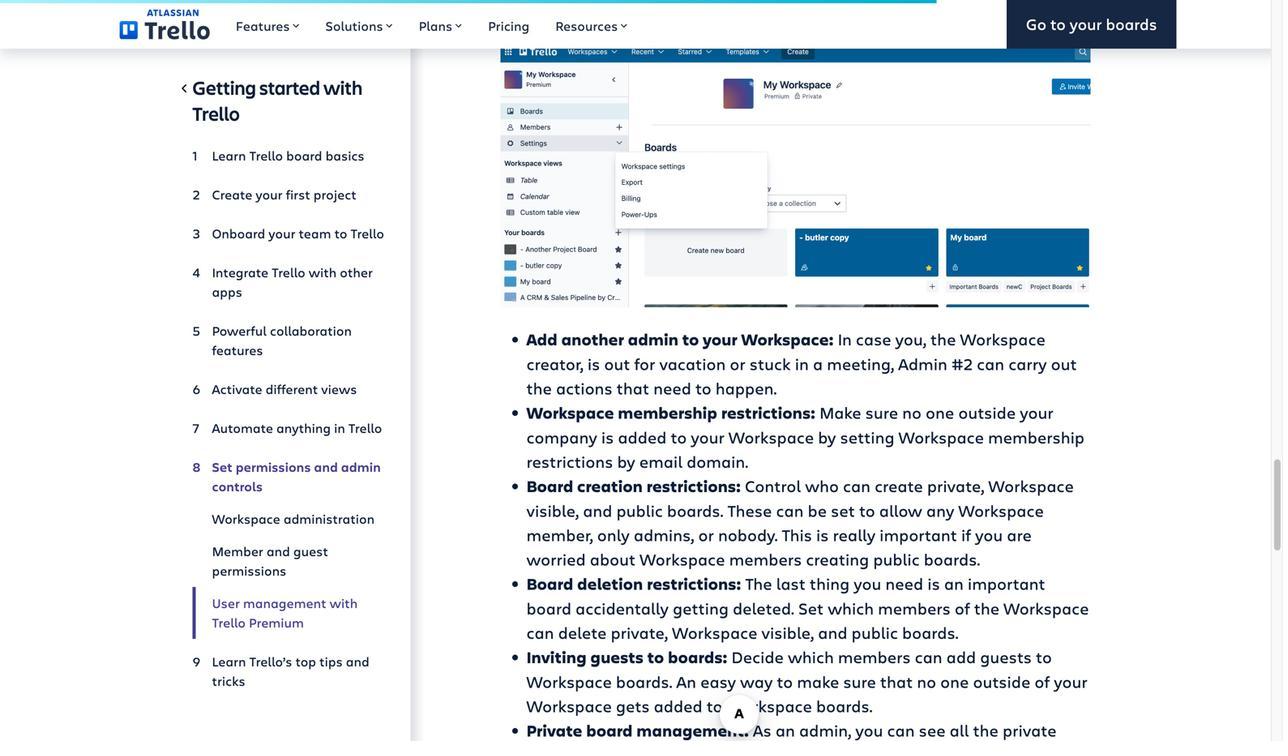 Task type: locate. For each thing, give the bounding box(es) containing it.
learn up 'tricks'
[[212, 653, 246, 670]]

1 vertical spatial admin
[[341, 458, 381, 476]]

0 vertical spatial one
[[926, 401, 955, 423]]

set
[[212, 458, 233, 476], [799, 597, 824, 619]]

be
[[808, 499, 827, 521]]

1 horizontal spatial in
[[795, 353, 809, 375]]

that right 'make'
[[881, 671, 913, 693]]

apps
[[212, 283, 242, 301]]

important down are
[[968, 572, 1046, 594]]

and down "anything"
[[314, 458, 338, 476]]

need inside in case you, the workspace creator, is out for vacation or stuck in a meeting, admin #2 can carry out the actions that need to happen.
[[654, 377, 692, 399]]

with right started
[[324, 75, 363, 100]]

board down restrictions
[[527, 475, 574, 497]]

0 vertical spatial or
[[730, 353, 746, 375]]

boards. up admin,
[[817, 695, 873, 717]]

visible,
[[527, 499, 579, 521], [762, 622, 815, 643]]

trello inside 'user management with trello premium'
[[212, 614, 246, 631]]

the inside the last thing you need is an important board accidentally getting deleted. set which members of the workspace can delete private, workspace visible, and public boards.
[[975, 597, 1000, 619]]

onboard your team to trello
[[212, 225, 384, 242]]

trello down "user"
[[212, 614, 246, 631]]

1 vertical spatial learn
[[212, 653, 246, 670]]

onboard your team to trello link
[[193, 217, 385, 250]]

make
[[820, 401, 862, 423]]

creating
[[806, 548, 870, 570]]

1 learn from the top
[[212, 147, 246, 164]]

as
[[753, 719, 772, 741]]

membership up email
[[618, 402, 718, 424]]

0 vertical spatial permissions
[[236, 458, 311, 476]]

1 vertical spatial private,
[[611, 622, 668, 643]]

an inside the last thing you need is an important board accidentally getting deleted. set which members of the workspace can delete private, workspace visible, and public boards.
[[945, 572, 964, 594]]

workspace
[[961, 328, 1046, 350], [527, 402, 614, 424], [729, 426, 815, 448], [899, 426, 985, 448], [989, 475, 1075, 497], [959, 499, 1045, 521], [212, 510, 280, 528], [640, 548, 726, 570], [1004, 597, 1090, 619], [673, 622, 758, 643], [527, 671, 612, 693], [527, 695, 612, 717], [727, 695, 813, 717]]

1 horizontal spatial admin
[[628, 328, 679, 350]]

outside inside the decide which members can add guests to workspace boards. an easy way to make sure that no one outside of your workspace gets added to workspace boards.
[[974, 671, 1031, 693]]

important inside 'control who can create private, workspace visible, and public boards. these can be set to allow any workspace member, only admins, or nobody. this is really important if you are worried about workspace members creating public boards.'
[[880, 524, 958, 546]]

the right the all
[[974, 719, 999, 741]]

private
[[1003, 719, 1057, 741]]

set up controls on the bottom left of the page
[[212, 458, 233, 476]]

trello inside 'getting started with trello'
[[193, 101, 240, 126]]

1 horizontal spatial visible,
[[762, 622, 815, 643]]

learn inside "link"
[[212, 147, 246, 164]]

to inside in case you, the workspace creator, is out for vacation or stuck in a meeting, admin #2 can carry out the actions that need to happen.
[[696, 377, 712, 399]]

2 vertical spatial public
[[852, 622, 899, 643]]

1 horizontal spatial membership
[[989, 426, 1085, 448]]

restrictions: down happen.
[[722, 402, 816, 424]]

integrate
[[212, 264, 269, 281]]

guests right 'add'
[[981, 646, 1032, 668]]

and inside set permissions and admin controls
[[314, 458, 338, 476]]

your left the boards
[[1070, 13, 1103, 35]]

administration
[[284, 510, 375, 528]]

your inside the decide which members can add guests to workspace boards. an easy way to make sure that no one outside of your workspace gets added to workspace boards.
[[1055, 671, 1088, 693]]

your left team
[[269, 225, 296, 242]]

visible, down the deleted.
[[762, 622, 815, 643]]

0 vertical spatial in
[[795, 353, 809, 375]]

can up set at the bottom right of page
[[844, 475, 871, 497]]

0 vertical spatial restrictions:
[[722, 402, 816, 424]]

can left see
[[888, 719, 915, 741]]

of inside the last thing you need is an important board accidentally getting deleted. set which members of the workspace can delete private, workspace visible, and public boards.
[[955, 597, 971, 619]]

you for can
[[856, 719, 884, 741]]

permissions up controls on the bottom left of the page
[[236, 458, 311, 476]]

trello up "other"
[[351, 225, 384, 242]]

can up 'inviting'
[[527, 622, 554, 643]]

guests down delete
[[591, 646, 644, 668]]

one inside make sure no one outside your company is added to your workspace by setting workspace membership restrictions by email domain.
[[926, 401, 955, 423]]

to down workspace membership restrictions:
[[671, 426, 687, 448]]

one down 'add'
[[941, 671, 970, 693]]

1 vertical spatial board
[[527, 597, 572, 619]]

0 vertical spatial no
[[903, 401, 922, 423]]

2 guests from the left
[[591, 646, 644, 668]]

important inside the last thing you need is an important board accidentally getting deleted. set which members of the workspace can delete private, workspace visible, and public boards.
[[968, 572, 1046, 594]]

trello down the "views"
[[349, 419, 382, 437]]

are
[[1008, 524, 1032, 546]]

0 vertical spatial admin
[[628, 328, 679, 350]]

need up workspace membership restrictions:
[[654, 377, 692, 399]]

1 vertical spatial or
[[699, 524, 714, 546]]

that down for
[[617, 377, 650, 399]]

of up private on the bottom right of the page
[[1035, 671, 1050, 693]]

is up restrictions
[[602, 426, 614, 448]]

0 vertical spatial private,
[[928, 475, 985, 497]]

learn up create
[[212, 147, 246, 164]]

1 vertical spatial in
[[334, 419, 345, 437]]

you for need
[[854, 572, 882, 594]]

to right go
[[1051, 13, 1067, 35]]

2 vertical spatial members
[[839, 646, 911, 668]]

board inside the last thing you need is an important board accidentally getting deleted. set which members of the workspace can delete private, workspace visible, and public boards.
[[527, 597, 572, 619]]

0 vertical spatial with
[[324, 75, 363, 100]]

add
[[527, 328, 558, 350]]

create your first project
[[212, 186, 357, 203]]

creation
[[578, 475, 643, 497]]

email
[[640, 450, 683, 472]]

and left guest
[[267, 543, 290, 560]]

0 horizontal spatial out
[[605, 353, 631, 375]]

0 vertical spatial added
[[618, 426, 667, 448]]

an right "as"
[[776, 719, 796, 741]]

that
[[617, 377, 650, 399], [881, 671, 913, 693]]

1 vertical spatial no
[[918, 671, 937, 693]]

1 vertical spatial set
[[799, 597, 824, 619]]

1 board from the top
[[527, 475, 574, 497]]

trello down getting
[[193, 101, 240, 126]]

members up 'add'
[[879, 597, 951, 619]]

you inside the last thing you need is an important board accidentally getting deleted. set which members of the workspace can delete private, workspace visible, and public boards.
[[854, 572, 882, 594]]

out
[[605, 353, 631, 375], [1052, 353, 1078, 375]]

1 horizontal spatial an
[[945, 572, 964, 594]]

0 vertical spatial visible,
[[527, 499, 579, 521]]

atlassian trello image
[[120, 9, 210, 40]]

you inside as an admin, you can see all the private
[[856, 719, 884, 741]]

inviting guests to boards:
[[527, 646, 728, 668]]

that inside in case you, the workspace creator, is out for vacation or stuck in a meeting, admin #2 can carry out the actions that need to happen.
[[617, 377, 650, 399]]

create
[[212, 186, 253, 203]]

0 vertical spatial need
[[654, 377, 692, 399]]

in left a
[[795, 353, 809, 375]]

permissions inside set permissions and admin controls
[[236, 458, 311, 476]]

1 vertical spatial with
[[309, 264, 337, 281]]

can up this
[[777, 499, 804, 521]]

no inside the decide which members can add guests to workspace boards. an easy way to make sure that no one outside of your workspace gets added to workspace boards.
[[918, 671, 937, 693]]

sure inside the decide which members can add guests to workspace boards. an easy way to make sure that no one outside of your workspace gets added to workspace boards.
[[844, 671, 877, 693]]

need down allow
[[886, 572, 924, 594]]

1 vertical spatial visible,
[[762, 622, 815, 643]]

1 horizontal spatial private,
[[928, 475, 985, 497]]

1 vertical spatial restrictions:
[[647, 475, 741, 497]]

learn for learn trello's top tips and tricks
[[212, 653, 246, 670]]

and down "creation"
[[583, 499, 613, 521]]

thing
[[810, 572, 850, 594]]

learn trello board basics
[[212, 147, 365, 164]]

by up board creation restrictions: at the bottom of page
[[618, 450, 636, 472]]

private, up any
[[928, 475, 985, 497]]

1 vertical spatial permissions
[[212, 562, 287, 580]]

admin
[[899, 353, 948, 375]]

0 vertical spatial which
[[828, 597, 874, 619]]

public inside the last thing you need is an important board accidentally getting deleted. set which members of the workspace can delete private, workspace visible, and public boards.
[[852, 622, 899, 643]]

members inside the last thing you need is an important board accidentally getting deleted. set which members of the workspace can delete private, workspace visible, and public boards.
[[879, 597, 951, 619]]

board up delete
[[527, 597, 572, 619]]

0 vertical spatial by
[[819, 426, 837, 448]]

is
[[588, 353, 600, 375], [602, 426, 614, 448], [817, 524, 829, 546], [928, 572, 941, 594]]

0 vertical spatial membership
[[618, 402, 718, 424]]

0 horizontal spatial private,
[[611, 622, 668, 643]]

learn trello's top tips and tricks
[[212, 653, 370, 690]]

1 horizontal spatial that
[[881, 671, 913, 693]]

1 vertical spatial need
[[886, 572, 924, 594]]

1 vertical spatial membership
[[989, 426, 1085, 448]]

to right set at the bottom right of page
[[860, 499, 876, 521]]

membership down "carry"
[[989, 426, 1085, 448]]

0 horizontal spatial guests
[[591, 646, 644, 668]]

board
[[286, 147, 322, 164], [527, 597, 572, 619]]

1 horizontal spatial board
[[527, 597, 572, 619]]

added up email
[[618, 426, 667, 448]]

to inside make sure no one outside your company is added to your workspace by setting workspace membership restrictions by email domain.
[[671, 426, 687, 448]]

important
[[880, 524, 958, 546], [968, 572, 1046, 594]]

1 horizontal spatial important
[[968, 572, 1046, 594]]

0 vertical spatial board
[[527, 475, 574, 497]]

project
[[314, 186, 357, 203]]

no inside make sure no one outside your company is added to your workspace by setting workspace membership restrictions by email domain.
[[903, 401, 922, 423]]

with for trello
[[309, 264, 337, 281]]

to up vacation
[[683, 328, 699, 350]]

with inside integrate trello with other apps
[[309, 264, 337, 281]]

with inside 'getting started with trello'
[[324, 75, 363, 100]]

one down admin
[[926, 401, 955, 423]]

can
[[977, 353, 1005, 375], [844, 475, 871, 497], [777, 499, 804, 521], [527, 622, 554, 643], [915, 646, 943, 668], [888, 719, 915, 741]]

permissions
[[236, 458, 311, 476], [212, 562, 287, 580]]

0 horizontal spatial set
[[212, 458, 233, 476]]

which inside the decide which members can add guests to workspace boards. an easy way to make sure that no one outside of your workspace gets added to workspace boards.
[[788, 646, 834, 668]]

to right way
[[777, 671, 793, 693]]

visible, inside 'control who can create private, workspace visible, and public boards. these can be set to allow any workspace member, only admins, or nobody. this is really important if you are worried about workspace members creating public boards.'
[[527, 499, 579, 521]]

you
[[976, 524, 1003, 546], [854, 572, 882, 594], [856, 719, 884, 741]]

visible, inside the last thing you need is an important board accidentally getting deleted. set which members of the workspace can delete private, workspace visible, and public boards.
[[762, 622, 815, 643]]

tricks
[[212, 672, 246, 690]]

private, up inviting guests to boards:
[[611, 622, 668, 643]]

you inside 'control who can create private, workspace visible, and public boards. these can be set to allow any workspace member, only admins, or nobody. this is really important if you are worried about workspace members creating public boards.'
[[976, 524, 1003, 546]]

you right admin,
[[856, 719, 884, 741]]

of up 'add'
[[955, 597, 971, 619]]

your up vacation
[[703, 328, 738, 350]]

is down another
[[588, 353, 600, 375]]

outside down #2
[[959, 401, 1016, 423]]

with left "other"
[[309, 264, 337, 281]]

board up first
[[286, 147, 322, 164]]

of inside the decide which members can add guests to workspace boards. an easy way to make sure that no one outside of your workspace gets added to workspace boards.
[[1035, 671, 1050, 693]]

1 vertical spatial that
[[881, 671, 913, 693]]

0 vertical spatial members
[[730, 548, 802, 570]]

0 horizontal spatial admin
[[341, 458, 381, 476]]

resources
[[556, 17, 618, 34]]

0 horizontal spatial visible,
[[527, 499, 579, 521]]

allow
[[880, 499, 923, 521]]

you right 'if'
[[976, 524, 1003, 546]]

1 vertical spatial board
[[527, 573, 574, 595]]

restrictions: down domain.
[[647, 475, 741, 497]]

1 vertical spatial you
[[854, 572, 882, 594]]

1 vertical spatial important
[[968, 572, 1046, 594]]

you,
[[896, 328, 927, 350]]

no down admin
[[903, 401, 922, 423]]

restrictions: for your
[[722, 402, 816, 424]]

views
[[321, 380, 357, 398]]

and inside 'control who can create private, workspace visible, and public boards. these can be set to allow any workspace member, only admins, or nobody. this is really important if you are worried about workspace members creating public boards.'
[[583, 499, 613, 521]]

sure up setting
[[866, 401, 899, 423]]

1 vertical spatial which
[[788, 646, 834, 668]]

1 horizontal spatial of
[[1035, 671, 1050, 693]]

2 vertical spatial you
[[856, 719, 884, 741]]

no up see
[[918, 671, 937, 693]]

automate anything in trello
[[212, 419, 382, 437]]

important down allow
[[880, 524, 958, 546]]

the up 'add'
[[975, 597, 1000, 619]]

resources button
[[543, 0, 641, 49]]

board for board creation restrictions:
[[527, 475, 574, 497]]

activate different views
[[212, 380, 357, 398]]

0 vertical spatial outside
[[959, 401, 1016, 423]]

permissions down member
[[212, 562, 287, 580]]

guests inside the decide which members can add guests to workspace boards. an easy way to make sure that no one outside of your workspace gets added to workspace boards.
[[981, 646, 1032, 668]]

0 horizontal spatial an
[[776, 719, 796, 741]]

board for board deletion restrictions:
[[527, 573, 574, 595]]

and down thing
[[819, 622, 848, 643]]

1 horizontal spatial or
[[730, 353, 746, 375]]

your
[[1070, 13, 1103, 35], [256, 186, 283, 203], [269, 225, 296, 242], [703, 328, 738, 350], [1021, 401, 1054, 423], [691, 426, 725, 448], [1055, 671, 1088, 693]]

0 vertical spatial important
[[880, 524, 958, 546]]

to right team
[[335, 225, 347, 242]]

or up happen.
[[730, 353, 746, 375]]

0 horizontal spatial membership
[[618, 402, 718, 424]]

add
[[947, 646, 977, 668]]

with right management
[[330, 595, 358, 612]]

private,
[[928, 475, 985, 497], [611, 622, 668, 643]]

boards. up 'add'
[[903, 622, 959, 643]]

1 horizontal spatial by
[[819, 426, 837, 448]]

2 vertical spatial with
[[330, 595, 358, 612]]

way
[[741, 671, 773, 693]]

1 horizontal spatial guests
[[981, 646, 1032, 668]]

or left nobody.
[[699, 524, 714, 546]]

0 horizontal spatial or
[[699, 524, 714, 546]]

members up 'make'
[[839, 646, 911, 668]]

sure inside make sure no one outside your company is added to your workspace by setting workspace membership restrictions by email domain.
[[866, 401, 899, 423]]

an image showing how to access security and administrative features in a trello workspace image
[[501, 41, 1091, 307]]

you right thing
[[854, 572, 882, 594]]

public
[[617, 499, 663, 521], [874, 548, 920, 570], [852, 622, 899, 643]]

can left 'add'
[[915, 646, 943, 668]]

create
[[875, 475, 924, 497]]

powerful
[[212, 322, 267, 339]]

0 vertical spatial that
[[617, 377, 650, 399]]

features
[[236, 17, 290, 34]]

set permissions and admin controls
[[212, 458, 381, 495]]

0 horizontal spatial important
[[880, 524, 958, 546]]

0 vertical spatial board
[[286, 147, 322, 164]]

1 vertical spatial members
[[879, 597, 951, 619]]

outside
[[959, 401, 1016, 423], [974, 671, 1031, 693]]

learn
[[212, 147, 246, 164], [212, 653, 246, 670]]

learn trello's top tips and tricks link
[[193, 646, 385, 698]]

0 horizontal spatial that
[[617, 377, 650, 399]]

1 horizontal spatial out
[[1052, 353, 1078, 375]]

to
[[1051, 13, 1067, 35], [335, 225, 347, 242], [683, 328, 699, 350], [696, 377, 712, 399], [671, 426, 687, 448], [860, 499, 876, 521], [1037, 646, 1053, 668], [648, 646, 665, 668], [777, 671, 793, 693], [707, 695, 723, 717]]

0 vertical spatial you
[[976, 524, 1003, 546]]

trello up create your first project
[[249, 147, 283, 164]]

in
[[795, 353, 809, 375], [334, 419, 345, 437]]

set inside set permissions and admin controls
[[212, 458, 233, 476]]

0 horizontal spatial by
[[618, 450, 636, 472]]

2 board from the top
[[527, 573, 574, 595]]

pricing
[[488, 17, 530, 34]]

trello
[[193, 101, 240, 126], [249, 147, 283, 164], [351, 225, 384, 242], [272, 264, 306, 281], [349, 419, 382, 437], [212, 614, 246, 631]]

0 vertical spatial sure
[[866, 401, 899, 423]]

learn for learn trello board basics
[[212, 147, 246, 164]]

out right "carry"
[[1052, 353, 1078, 375]]

which up 'make'
[[788, 646, 834, 668]]

learn inside the learn trello's top tips and tricks
[[212, 653, 246, 670]]

0 vertical spatial of
[[955, 597, 971, 619]]

2 out from the left
[[1052, 353, 1078, 375]]

is inside 'control who can create private, workspace visible, and public boards. these can be set to allow any workspace member, only admins, or nobody. this is really important if you are worried about workspace members creating public boards.'
[[817, 524, 829, 546]]

add another admin to your workspace:
[[527, 328, 834, 350]]

members inside the decide which members can add guests to workspace boards. an easy way to make sure that no one outside of your workspace gets added to workspace boards.
[[839, 646, 911, 668]]

1 vertical spatial added
[[654, 695, 703, 717]]

workspace:
[[742, 328, 834, 350]]

and right tips
[[346, 653, 370, 670]]

the inside as an admin, you can see all the private
[[974, 719, 999, 741]]

2 learn from the top
[[212, 653, 246, 670]]

0 horizontal spatial board
[[286, 147, 322, 164]]

0 vertical spatial learn
[[212, 147, 246, 164]]

with inside 'user management with trello premium'
[[330, 595, 358, 612]]

private, inside the last thing you need is an important board accidentally getting deleted. set which members of the workspace can delete private, workspace visible, and public boards.
[[611, 622, 668, 643]]

board down worried
[[527, 573, 574, 595]]

admin up for
[[628, 328, 679, 350]]

no
[[903, 401, 922, 423], [918, 671, 937, 693]]

set down thing
[[799, 597, 824, 619]]

1 vertical spatial of
[[1035, 671, 1050, 693]]

1 out from the left
[[605, 353, 631, 375]]

1 horizontal spatial need
[[886, 572, 924, 594]]

your up private on the bottom right of the page
[[1055, 671, 1088, 693]]

nobody.
[[719, 524, 778, 546]]

0 vertical spatial an
[[945, 572, 964, 594]]

visible, up member, at the bottom left of page
[[527, 499, 579, 521]]

out left for
[[605, 353, 631, 375]]

your left first
[[256, 186, 283, 203]]

who
[[806, 475, 839, 497]]

need
[[654, 377, 692, 399], [886, 572, 924, 594]]

0 horizontal spatial of
[[955, 597, 971, 619]]

outside down 'add'
[[974, 671, 1031, 693]]

gets
[[616, 695, 650, 717]]

trello down onboard your team to trello link
[[272, 264, 306, 281]]

1 guests from the left
[[981, 646, 1032, 668]]

0 vertical spatial set
[[212, 458, 233, 476]]

decide
[[732, 646, 784, 668]]

1 vertical spatial an
[[776, 719, 796, 741]]

by down "make"
[[819, 426, 837, 448]]

is down the be
[[817, 524, 829, 546]]

in right "anything"
[[334, 419, 345, 437]]

that inside the decide which members can add guests to workspace boards. an easy way to make sure that no one outside of your workspace gets added to workspace boards.
[[881, 671, 913, 693]]

an inside as an admin, you can see all the private
[[776, 719, 796, 741]]

1 vertical spatial sure
[[844, 671, 877, 693]]

1 vertical spatial public
[[874, 548, 920, 570]]

restrictions: up getting on the right bottom of the page
[[647, 573, 742, 595]]

1 vertical spatial one
[[941, 671, 970, 693]]

1 horizontal spatial set
[[799, 597, 824, 619]]

restrictions: for these
[[647, 475, 741, 497]]

1 vertical spatial outside
[[974, 671, 1031, 693]]

to down vacation
[[696, 377, 712, 399]]

0 horizontal spatial need
[[654, 377, 692, 399]]

members up the
[[730, 548, 802, 570]]

the
[[746, 572, 773, 594]]

2 vertical spatial restrictions:
[[647, 573, 742, 595]]

workspace inside in case you, the workspace creator, is out for vacation or stuck in a meeting, admin #2 can carry out the actions that need to happen.
[[961, 328, 1046, 350]]



Task type: describe. For each thing, give the bounding box(es) containing it.
to inside 'control who can create private, workspace visible, and public boards. these can be set to allow any workspace member, only admins, or nobody. this is really important if you are worried about workspace members creating public boards.'
[[860, 499, 876, 521]]

only
[[598, 524, 630, 546]]

trello inside integrate trello with other apps
[[272, 264, 306, 281]]

is inside the last thing you need is an important board accidentally getting deleted. set which members of the workspace can delete private, workspace visible, and public boards.
[[928, 572, 941, 594]]

integrate trello with other apps
[[212, 264, 373, 301]]

your down "carry"
[[1021, 401, 1054, 423]]

getting started with trello
[[193, 75, 363, 126]]

another
[[562, 328, 624, 350]]

powerful collaboration features link
[[193, 315, 385, 367]]

first
[[286, 186, 310, 203]]

solutions
[[326, 17, 383, 34]]

plans
[[419, 17, 453, 34]]

and inside the last thing you need is an important board accidentally getting deleted. set which members of the workspace can delete private, workspace visible, and public boards.
[[819, 622, 848, 643]]

or inside 'control who can create private, workspace visible, and public boards. these can be set to allow any workspace member, only admins, or nobody. this is really important if you are worried about workspace members creating public boards.'
[[699, 524, 714, 546]]

an
[[677, 671, 697, 693]]

decide which members can add guests to workspace boards. an easy way to make sure that no one outside of your workspace gets added to workspace boards.
[[527, 646, 1088, 717]]

different
[[266, 380, 318, 398]]

board deletion restrictions:
[[527, 573, 742, 595]]

set inside the last thing you need is an important board accidentally getting deleted. set which members of the workspace can delete private, workspace visible, and public boards.
[[799, 597, 824, 619]]

see
[[919, 719, 946, 741]]

guest
[[294, 543, 328, 560]]

workspace administration
[[212, 510, 375, 528]]

solutions button
[[313, 0, 406, 49]]

workspace inside "link"
[[212, 510, 280, 528]]

outside inside make sure no one outside your company is added to your workspace by setting workspace membership restrictions by email domain.
[[959, 401, 1016, 423]]

workspace membership restrictions:
[[527, 402, 816, 424]]

plans button
[[406, 0, 475, 49]]

added inside the decide which members can add guests to workspace boards. an easy way to make sure that no one outside of your workspace gets added to workspace boards.
[[654, 695, 703, 717]]

the up #2
[[931, 328, 957, 350]]

added inside make sure no one outside your company is added to your workspace by setting workspace membership restrictions by email domain.
[[618, 426, 667, 448]]

all
[[950, 719, 970, 741]]

getting started with trello link
[[193, 75, 385, 133]]

any
[[927, 499, 955, 521]]

about
[[590, 548, 636, 570]]

can inside as an admin, you can see all the private
[[888, 719, 915, 741]]

these
[[728, 499, 773, 521]]

in
[[838, 328, 852, 350]]

boards:
[[668, 646, 728, 668]]

with for started
[[324, 75, 363, 100]]

stuck
[[750, 353, 791, 375]]

features
[[212, 341, 263, 359]]

board inside learn trello board basics "link"
[[286, 147, 322, 164]]

admin,
[[800, 719, 852, 741]]

the last thing you need is an important board accidentally getting deleted. set which members of the workspace can delete private, workspace visible, and public boards.
[[527, 572, 1090, 643]]

go to your boards link
[[1007, 0, 1177, 49]]

can inside the decide which members can add guests to workspace boards. an easy way to make sure that no one outside of your workspace gets added to workspace boards.
[[915, 646, 943, 668]]

go to your boards
[[1027, 13, 1158, 35]]

a
[[813, 353, 823, 375]]

go
[[1027, 13, 1047, 35]]

pricing link
[[475, 0, 543, 49]]

can inside the last thing you need is an important board accidentally getting deleted. set which members of the workspace can delete private, workspace visible, and public boards.
[[527, 622, 554, 643]]

restrictions
[[527, 450, 614, 472]]

this
[[782, 524, 813, 546]]

setting
[[841, 426, 895, 448]]

restrictions: for getting
[[647, 573, 742, 595]]

private, inside 'control who can create private, workspace visible, and public boards. these can be set to allow any workspace member, only admins, or nobody. this is really important if you are worried about workspace members creating public boards.'
[[928, 475, 985, 497]]

0 vertical spatial public
[[617, 499, 663, 521]]

management
[[243, 595, 327, 612]]

to up private on the bottom right of the page
[[1037, 646, 1053, 668]]

workspace administration link
[[193, 503, 385, 535]]

boards. inside the last thing you need is an important board accidentally getting deleted. set which members of the workspace can delete private, workspace visible, and public boards.
[[903, 622, 959, 643]]

other
[[340, 264, 373, 281]]

trello inside onboard your team to trello link
[[351, 225, 384, 242]]

if
[[962, 524, 972, 546]]

member and guest permissions link
[[193, 535, 385, 587]]

admins,
[[634, 524, 695, 546]]

#2
[[952, 353, 973, 375]]

boards. up the gets
[[616, 671, 673, 693]]

is inside in case you, the workspace creator, is out for vacation or stuck in a meeting, admin #2 can carry out the actions that need to happen.
[[588, 353, 600, 375]]

learn trello board basics link
[[193, 140, 385, 172]]

membership inside make sure no one outside your company is added to your workspace by setting workspace membership restrictions by email domain.
[[989, 426, 1085, 448]]

one inside the decide which members can add guests to workspace boards. an easy way to make sure that no one outside of your workspace gets added to workspace boards.
[[941, 671, 970, 693]]

premium
[[249, 614, 304, 631]]

onboard
[[212, 225, 265, 242]]

user
[[212, 595, 240, 612]]

user management with trello premium link
[[193, 587, 385, 639]]

worried
[[527, 548, 586, 570]]

boards. up the admins,
[[667, 499, 724, 521]]

need inside the last thing you need is an important board accidentally getting deleted. set which members of the workspace can delete private, workspace visible, and public boards.
[[886, 572, 924, 594]]

automate anything in trello link
[[193, 412, 385, 444]]

member
[[212, 543, 263, 560]]

member,
[[527, 524, 593, 546]]

set
[[831, 499, 856, 521]]

to down easy
[[707, 695, 723, 717]]

and inside member and guest permissions
[[267, 543, 290, 560]]

control who can create private, workspace visible, and public boards. these can be set to allow any workspace member, only admins, or nobody. this is really important if you are worried about workspace members creating public boards.
[[527, 475, 1075, 570]]

activate
[[212, 380, 263, 398]]

the down creator,
[[527, 377, 552, 399]]

in inside in case you, the workspace creator, is out for vacation or stuck in a meeting, admin #2 can carry out the actions that need to happen.
[[795, 353, 809, 375]]

last
[[777, 572, 806, 594]]

admin inside set permissions and admin controls
[[341, 458, 381, 476]]

meeting,
[[827, 353, 895, 375]]

trello inside learn trello board basics "link"
[[249, 147, 283, 164]]

page progress progress bar
[[0, 0, 937, 3]]

create your first project link
[[193, 178, 385, 211]]

company
[[527, 426, 598, 448]]

delete
[[558, 622, 607, 643]]

and inside the learn trello's top tips and tricks
[[346, 653, 370, 670]]

tips
[[320, 653, 343, 670]]

which inside the last thing you need is an important board accidentally getting deleted. set which members of the workspace can delete private, workspace visible, and public boards.
[[828, 597, 874, 619]]

happen.
[[716, 377, 777, 399]]

control
[[745, 475, 802, 497]]

permissions inside member and guest permissions
[[212, 562, 287, 580]]

for
[[635, 353, 656, 375]]

top
[[296, 653, 316, 670]]

inviting
[[527, 646, 587, 668]]

to left boards:
[[648, 646, 665, 668]]

actions
[[556, 377, 613, 399]]

with for management
[[330, 595, 358, 612]]

0 horizontal spatial in
[[334, 419, 345, 437]]

started
[[259, 75, 320, 100]]

is inside make sure no one outside your company is added to your workspace by setting workspace membership restrictions by email domain.
[[602, 426, 614, 448]]

accidentally
[[576, 597, 669, 619]]

anything
[[277, 419, 331, 437]]

boards. down 'if'
[[924, 548, 981, 570]]

user management with trello premium
[[212, 595, 358, 631]]

trello inside automate anything in trello link
[[349, 419, 382, 437]]

controls
[[212, 478, 263, 495]]

your up domain.
[[691, 426, 725, 448]]

really
[[833, 524, 876, 546]]

boards
[[1107, 13, 1158, 35]]

1 vertical spatial by
[[618, 450, 636, 472]]

or inside in case you, the workspace creator, is out for vacation or stuck in a meeting, admin #2 can carry out the actions that need to happen.
[[730, 353, 746, 375]]

can inside in case you, the workspace creator, is out for vacation or stuck in a meeting, admin #2 can carry out the actions that need to happen.
[[977, 353, 1005, 375]]

trello's
[[249, 653, 292, 670]]

members inside 'control who can create private, workspace visible, and public boards. these can be set to allow any workspace member, only admins, or nobody. this is really important if you are worried about workspace members creating public boards.'
[[730, 548, 802, 570]]

features button
[[223, 0, 313, 49]]

make sure no one outside your company is added to your workspace by setting workspace membership restrictions by email domain.
[[527, 401, 1085, 472]]

powerful collaboration features
[[212, 322, 352, 359]]

deleted.
[[733, 597, 795, 619]]

domain.
[[687, 450, 749, 472]]



Task type: vqa. For each thing, say whether or not it's contained in the screenshot.
need inside The last thing you need is an important board accidentally getting deleted. Set which members of the Workspace can delete private, Workspace visible, and public boards.
yes



